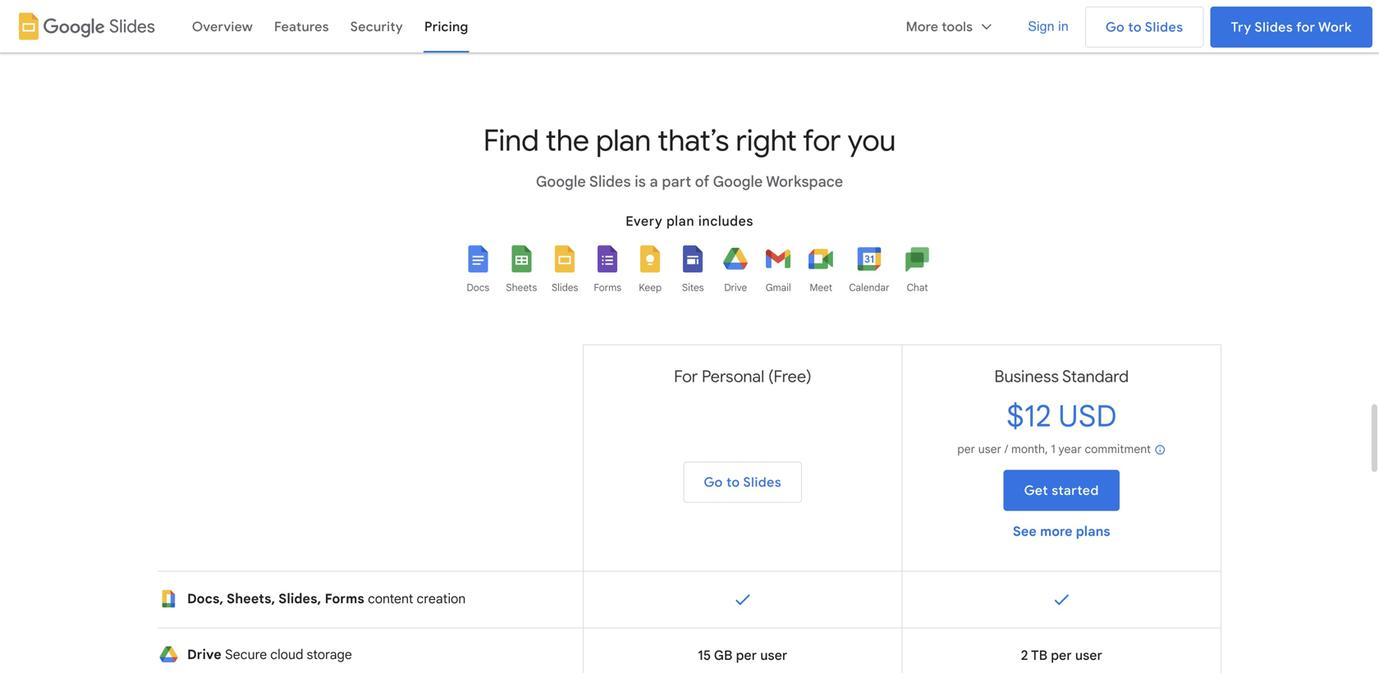 Task type: vqa. For each thing, say whether or not it's contained in the screenshot.
and
no



Task type: describe. For each thing, give the bounding box(es) containing it.
is
[[635, 172, 646, 191]]

gmail
[[766, 282, 791, 294]]

drive icon image
[[721, 244, 751, 274]]

security link
[[340, 7, 414, 46]]

per for $12
[[958, 442, 976, 457]]

meet icon image
[[807, 244, 836, 274]]

secure
[[225, 647, 267, 663]]

pricing
[[425, 18, 468, 35]]

the
[[546, 122, 589, 159]]

sites
[[682, 282, 704, 294]]

chat
[[907, 282, 928, 294]]

try
[[1231, 19, 1252, 35]]

year
[[1059, 442, 1082, 457]]

forms icon image
[[593, 244, 623, 274]]

started
[[1052, 482, 1100, 499]]

business standard
[[995, 366, 1129, 387]]

personal
[[702, 366, 765, 387]]

sign in link
[[1018, 7, 1079, 46]]

0 vertical spatial go to slides
[[1106, 19, 1184, 35]]

sheets
[[506, 282, 537, 294]]

2 done from the left
[[1052, 590, 1072, 610]]

google drive image
[[158, 645, 179, 665]]

24px image
[[980, 19, 995, 34]]

every
[[626, 213, 663, 230]]

standard
[[1063, 366, 1129, 387]]

more
[[906, 18, 939, 35]]

see more plans
[[1013, 524, 1111, 540]]

0 horizontal spatial forms
[[325, 591, 364, 607]]

for inside try slides for work link
[[1297, 19, 1316, 35]]

docs
[[467, 282, 490, 294]]

(free)
[[769, 366, 812, 387]]

user for 15
[[760, 648, 788, 664]]

sites icon image
[[678, 244, 708, 274]]

get started link
[[1004, 470, 1120, 511]]

cloud
[[270, 647, 303, 663]]

google slides is a part of google workspace
[[536, 172, 843, 191]]

1
[[1052, 442, 1056, 457]]

content
[[368, 591, 413, 607]]

slides,
[[278, 591, 321, 607]]

0 vertical spatial forms
[[594, 282, 622, 294]]

0 horizontal spatial go
[[704, 474, 723, 491]]

1 done from the left
[[733, 590, 753, 610]]

features link
[[264, 7, 340, 46]]

slides inside try slides for work link
[[1255, 19, 1294, 35]]

sign in
[[1028, 18, 1069, 34]]

2 tb per user
[[1021, 648, 1103, 664]]

1 vertical spatial plan
[[667, 213, 695, 230]]

meet
[[810, 282, 833, 294]]

keep icon image
[[636, 244, 665, 274]]

in
[[1059, 18, 1069, 34]]

see
[[1013, 524, 1037, 540]]

more tools
[[906, 18, 973, 35]]

keep
[[639, 282, 662, 294]]

gmail icon image
[[764, 244, 793, 274]]

$12 usd per user / month, 1 year commitment info
[[958, 398, 1166, 457]]

workspace
[[766, 172, 843, 191]]

sheets,
[[227, 591, 275, 607]]

business
[[995, 366, 1059, 387]]

find
[[484, 122, 539, 159]]

gb
[[714, 648, 733, 664]]

find the plan that's right for you
[[484, 122, 896, 159]]

$12
[[1007, 398, 1052, 435]]

slides inside slides link
[[109, 15, 155, 37]]

work
[[1319, 19, 1353, 35]]

info button
[[1155, 443, 1166, 457]]

docs,
[[187, 591, 224, 607]]

pricing link
[[414, 7, 479, 46]]

1 horizontal spatial go
[[1106, 19, 1125, 35]]

0 vertical spatial plan
[[596, 122, 651, 159]]

that's
[[658, 122, 729, 159]]



Task type: locate. For each thing, give the bounding box(es) containing it.
slides icon image inside slides link
[[14, 11, 44, 41]]

per for 2
[[1051, 648, 1072, 664]]

0 vertical spatial drive
[[724, 282, 747, 294]]

1 vertical spatial go to slides link
[[684, 462, 802, 503]]

done up 15 gb per user
[[733, 590, 753, 610]]

15
[[698, 648, 711, 664]]

0 horizontal spatial google
[[536, 172, 586, 191]]

docs, sheets, slides, forms content creation
[[187, 591, 466, 607]]

usd
[[1059, 398, 1117, 435]]

0 horizontal spatial for
[[803, 122, 841, 159]]

0 vertical spatial to
[[1129, 19, 1142, 35]]

slides icon image
[[14, 11, 44, 41], [550, 244, 580, 274]]

creation
[[417, 591, 466, 607]]

1 horizontal spatial plan
[[667, 213, 695, 230]]

overview
[[192, 18, 253, 35]]

for personal (free)
[[674, 366, 812, 387]]

1 vertical spatial forms
[[325, 591, 364, 607]]

1 horizontal spatial drive
[[724, 282, 747, 294]]

1 horizontal spatial slides icon image
[[550, 244, 580, 274]]

0 horizontal spatial go to slides link
[[684, 462, 802, 503]]

try slides for work
[[1231, 19, 1353, 35]]

slides link
[[7, 7, 162, 46]]

info
[[1155, 443, 1166, 457]]

for
[[674, 366, 698, 387]]

for left work
[[1297, 19, 1316, 35]]

calendar icon image
[[855, 244, 884, 274]]

plan right "every"
[[667, 213, 695, 230]]

1 horizontal spatial to
[[1129, 19, 1142, 35]]

per
[[958, 442, 976, 457], [736, 648, 757, 664], [1051, 648, 1072, 664]]

0 horizontal spatial to
[[727, 474, 740, 491]]

calendar
[[849, 282, 890, 294]]

docs icon image
[[463, 244, 493, 274]]

drive
[[724, 282, 747, 294], [187, 647, 222, 663]]

more tools link
[[896, 7, 1005, 46]]

1 vertical spatial go to slides
[[704, 474, 782, 491]]

commitment
[[1085, 442, 1151, 457]]

google
[[536, 172, 586, 191], [713, 172, 763, 191]]

1 vertical spatial drive
[[187, 647, 222, 663]]

drive for drive
[[724, 282, 747, 294]]

slides
[[109, 15, 155, 37], [1145, 19, 1184, 35], [1255, 19, 1294, 35], [589, 172, 631, 191], [552, 282, 578, 294], [743, 474, 782, 491]]

month,
[[1012, 442, 1049, 457]]

includes
[[699, 213, 754, 230]]

storage
[[307, 647, 352, 663]]

forms right slides,
[[325, 591, 364, 607]]

0 vertical spatial go to slides link
[[1085, 7, 1204, 48]]

per inside $12 usd per user / month, 1 year commitment info
[[958, 442, 976, 457]]

2 google from the left
[[713, 172, 763, 191]]

right
[[736, 122, 797, 159]]

google right of
[[713, 172, 763, 191]]

1 horizontal spatial done
[[1052, 590, 1072, 610]]

for
[[1297, 19, 1316, 35], [803, 122, 841, 159]]

google docs image
[[158, 589, 179, 609]]

every plan includes
[[626, 213, 754, 230]]

1 horizontal spatial user
[[979, 442, 1002, 457]]

1 google from the left
[[536, 172, 586, 191]]

get started
[[1025, 482, 1100, 499]]

sign
[[1028, 18, 1055, 34]]

tb
[[1031, 648, 1048, 664]]

go to slides
[[1106, 19, 1184, 35], [704, 474, 782, 491]]

0 horizontal spatial plan
[[596, 122, 651, 159]]

go to slides link
[[1085, 7, 1204, 48], [684, 462, 802, 503]]

forms
[[594, 282, 622, 294], [325, 591, 364, 607]]

/
[[1005, 442, 1009, 457]]

tools
[[942, 18, 973, 35]]

plans
[[1076, 524, 1111, 540]]

per left /
[[958, 442, 976, 457]]

go
[[1106, 19, 1125, 35], [704, 474, 723, 491]]

1 vertical spatial for
[[803, 122, 841, 159]]

part
[[662, 172, 692, 191]]

1 horizontal spatial google
[[713, 172, 763, 191]]

per right tb
[[1051, 648, 1072, 664]]

plan
[[596, 122, 651, 159], [667, 213, 695, 230]]

0 vertical spatial go
[[1106, 19, 1125, 35]]

1 vertical spatial go
[[704, 474, 723, 491]]

2 horizontal spatial user
[[1076, 648, 1103, 664]]

to
[[1129, 19, 1142, 35], [727, 474, 740, 491]]

1 horizontal spatial go to slides
[[1106, 19, 1184, 35]]

of
[[695, 172, 710, 191]]

overview link
[[181, 7, 264, 46]]

list
[[163, 0, 1018, 53]]

per right gb
[[736, 648, 757, 664]]

0 horizontal spatial user
[[760, 648, 788, 664]]

done up 2 tb per user
[[1052, 590, 1072, 610]]

15 gb per user
[[698, 648, 788, 664]]

2 horizontal spatial per
[[1051, 648, 1072, 664]]

1 horizontal spatial forms
[[594, 282, 622, 294]]

0 vertical spatial for
[[1297, 19, 1316, 35]]

user left /
[[979, 442, 1002, 457]]

0 horizontal spatial drive
[[187, 647, 222, 663]]

1 horizontal spatial for
[[1297, 19, 1316, 35]]

0 horizontal spatial slides icon image
[[14, 11, 44, 41]]

1 horizontal spatial per
[[958, 442, 976, 457]]

0 vertical spatial slides icon image
[[14, 11, 44, 41]]

drive for drive secure cloud storage
[[187, 647, 222, 663]]

features
[[274, 18, 329, 35]]

get
[[1025, 482, 1049, 499]]

drive right google drive image
[[187, 647, 222, 663]]

user inside $12 usd per user / month, 1 year commitment info
[[979, 442, 1002, 457]]

user
[[979, 442, 1002, 457], [760, 648, 788, 664], [1076, 648, 1103, 664]]

0 horizontal spatial done
[[733, 590, 753, 610]]

more
[[1040, 524, 1073, 540]]

plan up 'is'
[[596, 122, 651, 159]]

see more plans link
[[1013, 524, 1111, 540]]

1 horizontal spatial go to slides link
[[1085, 7, 1204, 48]]

security
[[350, 18, 403, 35]]

user right gb
[[760, 648, 788, 664]]

google down the
[[536, 172, 586, 191]]

drive down drive icon
[[724, 282, 747, 294]]

try slides for work link
[[1211, 7, 1373, 48]]

forms down forms icon
[[594, 282, 622, 294]]

0 horizontal spatial per
[[736, 648, 757, 664]]

user right tb
[[1076, 648, 1103, 664]]

sheets icon image
[[507, 244, 536, 274]]

done
[[733, 590, 753, 610], [1052, 590, 1072, 610]]

chats icon image
[[903, 244, 933, 274]]

1 vertical spatial to
[[727, 474, 740, 491]]

a
[[650, 172, 658, 191]]

2
[[1021, 648, 1029, 664]]

user for $12
[[979, 442, 1002, 457]]

per for 15
[[736, 648, 757, 664]]

for up the workspace
[[803, 122, 841, 159]]

list containing overview
[[163, 0, 1018, 53]]

you
[[848, 122, 896, 159]]

1 vertical spatial slides icon image
[[550, 244, 580, 274]]

0 horizontal spatial go to slides
[[704, 474, 782, 491]]

drive secure cloud storage
[[187, 647, 352, 663]]

user for 2
[[1076, 648, 1103, 664]]



